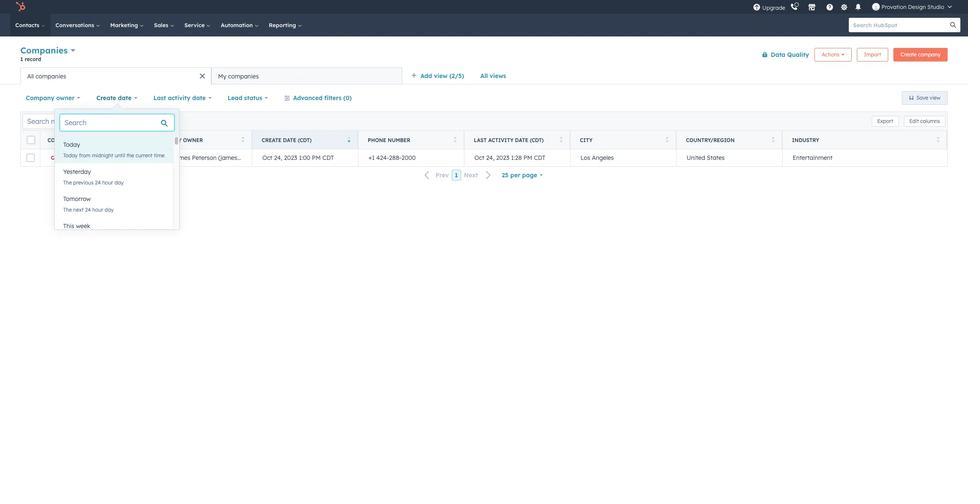 Task type: locate. For each thing, give the bounding box(es) containing it.
help image
[[827, 4, 834, 11]]

1 for 1
[[455, 172, 458, 179]]

1 horizontal spatial owner
[[183, 137, 203, 143]]

pm for 1:28
[[524, 154, 533, 162]]

companies inside my companies button
[[228, 72, 259, 80]]

0 horizontal spatial 1
[[20, 56, 23, 62]]

james peterson image
[[873, 3, 881, 11]]

0 horizontal spatial pm
[[312, 154, 321, 162]]

the inside the tomorrow the next 24 hour day
[[63, 207, 72, 213]]

0 horizontal spatial companies
[[36, 72, 66, 80]]

6 press to sort. element from the left
[[772, 137, 775, 144]]

pm for 1:00
[[312, 154, 321, 162]]

help button
[[823, 0, 838, 14]]

0 horizontal spatial all
[[27, 72, 34, 80]]

press to sort. image
[[937, 137, 940, 142]]

industry
[[793, 137, 820, 143]]

view right save
[[930, 95, 941, 101]]

calling icon button
[[788, 1, 802, 12]]

columns
[[921, 118, 941, 124]]

2023 left 1:28
[[497, 154, 510, 162]]

edit columns button
[[905, 116, 946, 127]]

1 inside the companies banner
[[20, 56, 23, 62]]

day up this week button
[[105, 207, 114, 213]]

0 horizontal spatial last
[[154, 94, 166, 102]]

the
[[126, 152, 134, 159]]

prev
[[436, 172, 449, 179]]

1 horizontal spatial 2023
[[497, 154, 510, 162]]

settings link
[[839, 2, 850, 11]]

0 vertical spatial create
[[901, 51, 917, 58]]

press to sort. image for phone number
[[454, 137, 457, 142]]

1:00
[[299, 154, 311, 162]]

view right add
[[434, 72, 448, 80]]

all inside button
[[27, 72, 34, 80]]

company up time
[[156, 137, 182, 143]]

press to sort. image
[[135, 137, 138, 142], [241, 137, 245, 142], [454, 137, 457, 142], [560, 137, 563, 142], [666, 137, 669, 142], [772, 137, 775, 142]]

24
[[95, 180, 101, 186], [85, 207, 91, 213]]

data quality button
[[757, 46, 810, 63]]

1 pm from the left
[[312, 154, 321, 162]]

1 horizontal spatial day
[[115, 180, 124, 186]]

create left the company
[[901, 51, 917, 58]]

1 cdt from the left
[[323, 154, 334, 162]]

1 2023 from the left
[[284, 154, 298, 162]]

1 press to sort. element from the left
[[135, 137, 138, 144]]

1 oct from the left
[[263, 154, 273, 162]]

list box containing today
[[55, 136, 180, 245]]

24 right next
[[85, 207, 91, 213]]

create up oct 24, 2023 1:00 pm cdt
[[262, 137, 282, 143]]

1 horizontal spatial company owner
[[156, 137, 203, 143]]

date inside last activity date 'popup button'
[[192, 94, 206, 102]]

date up 1:28
[[515, 137, 529, 143]]

+1 424-288-2000 button
[[358, 149, 464, 166]]

0 vertical spatial company owner
[[26, 94, 75, 102]]

0 horizontal spatial (cdt)
[[298, 137, 312, 143]]

los angeles button
[[571, 149, 677, 166]]

create for create date
[[97, 94, 116, 102]]

companies right my
[[228, 72, 259, 80]]

view
[[434, 72, 448, 80], [930, 95, 941, 101]]

5 press to sort. element from the left
[[666, 137, 669, 144]]

date down all companies button
[[118, 94, 132, 102]]

1 horizontal spatial companies
[[228, 72, 259, 80]]

automation link
[[216, 14, 264, 37]]

press to sort. element for last activity date (cdt)
[[560, 137, 563, 144]]

25
[[502, 172, 509, 179]]

0 horizontal spatial 2023
[[284, 154, 298, 162]]

1 horizontal spatial last
[[474, 137, 487, 143]]

1 date from the left
[[283, 137, 297, 143]]

1 vertical spatial owner
[[183, 137, 203, 143]]

2 press to sort. image from the left
[[241, 137, 245, 142]]

page
[[523, 172, 538, 179]]

0 horizontal spatial date
[[118, 94, 132, 102]]

24, down create date (cdt)
[[274, 154, 283, 162]]

24, for oct 24, 2023 1:00 pm cdt
[[274, 154, 283, 162]]

0 horizontal spatial create
[[97, 94, 116, 102]]

1 vertical spatial create
[[97, 94, 116, 102]]

1 vertical spatial day
[[105, 207, 114, 213]]

0 vertical spatial hour
[[102, 180, 113, 186]]

24 inside yesterday the previous 24 hour day
[[95, 180, 101, 186]]

0 horizontal spatial view
[[434, 72, 448, 80]]

1 horizontal spatial pm
[[524, 154, 533, 162]]

2023 left '1:00'
[[284, 154, 298, 162]]

company owner down "all companies"
[[26, 94, 75, 102]]

2 oct from the left
[[475, 154, 485, 162]]

1 horizontal spatial view
[[930, 95, 941, 101]]

3 press to sort. element from the left
[[454, 137, 457, 144]]

all
[[481, 72, 488, 80], [27, 72, 34, 80]]

1 right prev
[[455, 172, 458, 179]]

press to sort. element for industry
[[937, 137, 940, 144]]

create for create company
[[901, 51, 917, 58]]

hour inside the tomorrow the next 24 hour day
[[92, 207, 103, 213]]

date
[[283, 137, 297, 143], [515, 137, 529, 143]]

last
[[154, 94, 166, 102], [474, 137, 487, 143]]

create company button
[[894, 48, 949, 61]]

cdt right '1:00'
[[323, 154, 334, 162]]

1 horizontal spatial cdt
[[534, 154, 546, 162]]

2 24, from the left
[[487, 154, 495, 162]]

0 horizontal spatial 24
[[85, 207, 91, 213]]

create inside popup button
[[97, 94, 116, 102]]

day up tomorrow button on the top
[[115, 180, 124, 186]]

day inside the tomorrow the next 24 hour day
[[105, 207, 114, 213]]

from
[[79, 152, 91, 159]]

25 per page button
[[497, 167, 549, 184]]

2 pm from the left
[[524, 154, 533, 162]]

1 vertical spatial today
[[63, 152, 78, 159]]

1 button
[[452, 170, 461, 181]]

create for create date (cdt)
[[262, 137, 282, 143]]

2 vertical spatial create
[[262, 137, 282, 143]]

settings image
[[841, 4, 849, 11]]

export
[[878, 118, 894, 124]]

1 inside button
[[455, 172, 458, 179]]

0 horizontal spatial oct
[[263, 154, 273, 162]]

0 vertical spatial view
[[434, 72, 448, 80]]

1 vertical spatial the
[[63, 207, 72, 213]]

24 inside the tomorrow the next 24 hour day
[[85, 207, 91, 213]]

notifications image
[[855, 4, 863, 11]]

filters
[[325, 94, 342, 102]]

1 the from the top
[[63, 180, 72, 186]]

2 all from the left
[[27, 72, 34, 80]]

2 companies from the left
[[228, 72, 259, 80]]

(cdt) up '1:00'
[[298, 137, 312, 143]]

2 the from the top
[[63, 207, 72, 213]]

advanced filters (0)
[[293, 94, 352, 102]]

press to sort. element
[[135, 137, 138, 144], [241, 137, 245, 144], [454, 137, 457, 144], [560, 137, 563, 144], [666, 137, 669, 144], [772, 137, 775, 144], [937, 137, 940, 144]]

phone number
[[368, 137, 411, 143]]

provation design studio
[[882, 3, 945, 10]]

1 horizontal spatial date
[[515, 137, 529, 143]]

1 horizontal spatial (cdt)
[[530, 137, 544, 143]]

0 horizontal spatial 24,
[[274, 154, 283, 162]]

0 horizontal spatial owner
[[56, 94, 75, 102]]

service
[[185, 22, 207, 28]]

import button
[[858, 48, 889, 61]]

7 press to sort. element from the left
[[937, 137, 940, 144]]

save
[[917, 95, 929, 101]]

0 vertical spatial 24
[[95, 180, 101, 186]]

create
[[901, 51, 917, 58], [97, 94, 116, 102], [262, 137, 282, 143]]

sales link
[[149, 14, 179, 37]]

press to sort. element for phone number
[[454, 137, 457, 144]]

0 horizontal spatial date
[[283, 137, 297, 143]]

reporting
[[269, 22, 298, 28]]

companies up 'company owner' popup button
[[36, 72, 66, 80]]

company inside popup button
[[26, 94, 54, 102]]

(cdt) up oct 24, 2023 1:28 pm cdt
[[530, 137, 544, 143]]

1 horizontal spatial date
[[192, 94, 206, 102]]

Search name, phone, or domain search field
[[23, 114, 126, 129]]

1 press to sort. image from the left
[[135, 137, 138, 142]]

2 press to sort. element from the left
[[241, 137, 245, 144]]

tomorrow button
[[55, 191, 173, 208]]

hour right next
[[92, 207, 103, 213]]

create inside button
[[901, 51, 917, 58]]

cdt up page at the top
[[534, 154, 546, 162]]

hour inside yesterday the previous 24 hour day
[[102, 180, 113, 186]]

companies
[[36, 72, 66, 80], [228, 72, 259, 80]]

hour up tomorrow button on the top
[[102, 180, 113, 186]]

oct down create date (cdt)
[[263, 154, 273, 162]]

2 date from the left
[[515, 137, 529, 143]]

25 per page
[[502, 172, 538, 179]]

day inside yesterday the previous 24 hour day
[[115, 180, 124, 186]]

1 horizontal spatial all
[[481, 72, 488, 80]]

0 vertical spatial 1
[[20, 56, 23, 62]]

this
[[63, 222, 74, 230]]

view inside popup button
[[434, 72, 448, 80]]

1 horizontal spatial create
[[262, 137, 282, 143]]

today
[[63, 141, 80, 149], [63, 152, 78, 159]]

4 press to sort. image from the left
[[560, 137, 563, 142]]

menu
[[753, 0, 959, 14]]

entertainment
[[793, 154, 833, 162]]

the left next
[[63, 207, 72, 213]]

1 left record
[[20, 56, 23, 62]]

date up oct 24, 2023 1:00 pm cdt
[[283, 137, 297, 143]]

1 horizontal spatial 24
[[95, 180, 101, 186]]

creative
[[66, 154, 91, 162]]

0 vertical spatial day
[[115, 180, 124, 186]]

midnight
[[92, 152, 113, 159]]

the down yesterday
[[63, 180, 72, 186]]

name
[[75, 137, 90, 143]]

states
[[707, 154, 725, 162]]

oct up next button
[[475, 154, 485, 162]]

0 vertical spatial last
[[154, 94, 166, 102]]

1 vertical spatial view
[[930, 95, 941, 101]]

1 vertical spatial last
[[474, 137, 487, 143]]

oct
[[263, 154, 273, 162], [475, 154, 485, 162]]

until
[[115, 152, 125, 159]]

activity
[[489, 137, 514, 143]]

1 horizontal spatial oct
[[475, 154, 485, 162]]

last inside 'popup button'
[[154, 94, 166, 102]]

0 horizontal spatial day
[[105, 207, 114, 213]]

1 horizontal spatial 1
[[455, 172, 458, 179]]

6 press to sort. image from the left
[[772, 137, 775, 142]]

my companies button
[[211, 68, 403, 84]]

tomorrow
[[63, 195, 91, 203]]

1 companies from the left
[[36, 72, 66, 80]]

today up creative
[[63, 141, 80, 149]]

1:28
[[511, 154, 522, 162]]

descending sort. press to sort ascending. image
[[348, 137, 351, 142]]

views
[[490, 72, 507, 80]]

company owner up time
[[156, 137, 203, 143]]

day
[[115, 180, 124, 186], [105, 207, 114, 213]]

all companies button
[[20, 68, 211, 84]]

0 horizontal spatial company owner
[[26, 94, 75, 102]]

tomorrow the next 24 hour day
[[63, 195, 114, 213]]

(cdt)
[[298, 137, 312, 143], [530, 137, 544, 143]]

hubspot link
[[10, 2, 32, 12]]

24,
[[274, 154, 283, 162], [487, 154, 495, 162]]

all left views
[[481, 72, 488, 80]]

24, down activity
[[487, 154, 495, 162]]

list box
[[55, 136, 180, 245]]

next
[[464, 172, 478, 179]]

2 2023 from the left
[[497, 154, 510, 162]]

2 cdt from the left
[[534, 154, 546, 162]]

24 right previous
[[95, 180, 101, 186]]

last for last activity date (cdt)
[[474, 137, 487, 143]]

marketplaces button
[[804, 0, 822, 14]]

4 press to sort. element from the left
[[560, 137, 563, 144]]

companies inside all companies button
[[36, 72, 66, 80]]

pm right 1:28
[[524, 154, 533, 162]]

2 date from the left
[[192, 94, 206, 102]]

create down all companies button
[[97, 94, 116, 102]]

press to sort. image for city
[[666, 137, 669, 142]]

the for tomorrow
[[63, 207, 72, 213]]

1 all from the left
[[481, 72, 488, 80]]

contacts link
[[10, 14, 50, 37]]

0 vertical spatial the
[[63, 180, 72, 186]]

1 24, from the left
[[274, 154, 283, 162]]

1 date from the left
[[118, 94, 132, 102]]

export button
[[873, 116, 900, 127]]

3 press to sort. image from the left
[[454, 137, 457, 142]]

+1 424-288-2000
[[369, 154, 416, 162]]

view inside button
[[930, 95, 941, 101]]

2 horizontal spatial create
[[901, 51, 917, 58]]

the inside yesterday the previous 24 hour day
[[63, 180, 72, 186]]

pm right '1:00'
[[312, 154, 321, 162]]

0 vertical spatial owner
[[56, 94, 75, 102]]

all down 1 record on the top
[[27, 72, 34, 80]]

descending sort. press to sort ascending. element
[[348, 137, 351, 144]]

5 press to sort. image from the left
[[666, 137, 669, 142]]

phone
[[368, 137, 387, 143]]

press to sort. element for company owner
[[241, 137, 245, 144]]

1 vertical spatial hour
[[92, 207, 103, 213]]

data quality
[[772, 51, 810, 58]]

1 vertical spatial 24
[[85, 207, 91, 213]]

company left the name
[[48, 137, 73, 143]]

0 vertical spatial today
[[63, 141, 80, 149]]

company down "all companies"
[[26, 94, 54, 102]]

1 vertical spatial 1
[[455, 172, 458, 179]]

press to sort. element for city
[[666, 137, 669, 144]]

entertainment button
[[783, 149, 948, 166]]

calling icon image
[[791, 3, 799, 11]]

quality
[[788, 51, 810, 58]]

today today from midnight until the current time
[[63, 141, 165, 159]]

1 horizontal spatial 24,
[[487, 154, 495, 162]]

today left from
[[63, 152, 78, 159]]

save view
[[917, 95, 941, 101]]

press to sort. element for country/region
[[772, 137, 775, 144]]

cdt for oct 24, 2023 1:28 pm cdt
[[534, 154, 546, 162]]

0 horizontal spatial cdt
[[323, 154, 334, 162]]

date right activity
[[192, 94, 206, 102]]



Task type: describe. For each thing, give the bounding box(es) containing it.
day for tomorrow
[[105, 207, 114, 213]]

companies for my companies
[[228, 72, 259, 80]]

yesterday
[[63, 168, 91, 176]]

advanced filters (0) button
[[279, 90, 358, 107]]

all views
[[481, 72, 507, 80]]

the for yesterday
[[63, 180, 72, 186]]

company owner inside popup button
[[26, 94, 75, 102]]

country/region
[[687, 137, 735, 143]]

create date button
[[91, 90, 143, 107]]

1 today from the top
[[63, 141, 80, 149]]

week
[[76, 222, 90, 230]]

import
[[865, 51, 882, 58]]

creative artists agency
[[66, 154, 136, 162]]

united states
[[687, 154, 725, 162]]

owner inside popup button
[[56, 94, 75, 102]]

agency
[[114, 154, 136, 162]]

lead
[[228, 94, 243, 102]]

cdt for oct 24, 2023 1:00 pm cdt
[[323, 154, 334, 162]]

companies
[[20, 45, 68, 56]]

hour for yesterday
[[102, 180, 113, 186]]

1 vertical spatial company owner
[[156, 137, 203, 143]]

companies button
[[20, 44, 76, 56]]

los
[[581, 154, 591, 162]]

sales
[[154, 22, 170, 28]]

marketing
[[110, 22, 140, 28]]

search image
[[951, 22, 957, 28]]

oct for oct 24, 2023 1:28 pm cdt
[[475, 154, 485, 162]]

1 for 1 record
[[20, 56, 23, 62]]

add view (2/5)
[[421, 72, 465, 80]]

edit
[[910, 118, 920, 124]]

2023 for 1:28
[[497, 154, 510, 162]]

today button
[[55, 136, 173, 153]]

add
[[421, 72, 432, 80]]

provation design studio button
[[868, 0, 958, 14]]

oct 24, 2023 1:28 pm cdt
[[475, 154, 546, 162]]

create date (cdt)
[[262, 137, 312, 143]]

last activity date (cdt)
[[474, 137, 544, 143]]

day for yesterday
[[115, 180, 124, 186]]

companies for all companies
[[36, 72, 66, 80]]

date inside create date popup button
[[118, 94, 132, 102]]

data
[[772, 51, 786, 58]]

all for all companies
[[27, 72, 34, 80]]

conversations link
[[50, 14, 105, 37]]

this week button
[[55, 218, 173, 235]]

marketing link
[[105, 14, 149, 37]]

lead status button
[[222, 90, 274, 107]]

hubspot image
[[15, 2, 25, 12]]

pagination navigation
[[420, 170, 497, 181]]

upgrade image
[[754, 4, 761, 11]]

activity
[[168, 94, 191, 102]]

conversations
[[56, 22, 96, 28]]

press to sort. image for company owner
[[241, 137, 245, 142]]

this week
[[63, 222, 90, 230]]

company owner button
[[20, 90, 86, 107]]

marketplaces image
[[809, 4, 817, 11]]

studio
[[928, 3, 945, 10]]

view for save
[[930, 95, 941, 101]]

Search search field
[[60, 114, 175, 131]]

1 (cdt) from the left
[[298, 137, 312, 143]]

2 (cdt) from the left
[[530, 137, 544, 143]]

24 for tomorrow
[[85, 207, 91, 213]]

24 for yesterday
[[95, 180, 101, 186]]

save view button
[[902, 91, 949, 105]]

lead status
[[228, 94, 262, 102]]

provation
[[882, 3, 907, 10]]

notifications button
[[852, 0, 866, 14]]

contacts
[[15, 22, 41, 28]]

all for all views
[[481, 72, 488, 80]]

press to sort. image for country/region
[[772, 137, 775, 142]]

service link
[[179, 14, 216, 37]]

los angeles
[[581, 154, 614, 162]]

yesterday the previous 24 hour day
[[63, 168, 124, 186]]

automation
[[221, 22, 255, 28]]

1 record
[[20, 56, 41, 62]]

prev button
[[420, 170, 452, 181]]

288-
[[389, 154, 402, 162]]

current
[[136, 152, 153, 159]]

number
[[388, 137, 411, 143]]

united
[[687, 154, 706, 162]]

previous
[[73, 180, 94, 186]]

create company
[[901, 51, 941, 58]]

last for last activity date
[[154, 94, 166, 102]]

hour for tomorrow
[[92, 207, 103, 213]]

companies banner
[[20, 44, 949, 68]]

view for add
[[434, 72, 448, 80]]

actions button
[[815, 48, 853, 61]]

Search HubSpot search field
[[850, 18, 954, 32]]

2 today from the top
[[63, 152, 78, 159]]

2023 for 1:00
[[284, 154, 298, 162]]

next button
[[461, 170, 497, 181]]

creative artists agency link
[[66, 154, 136, 162]]

menu containing provation design studio
[[753, 0, 959, 14]]

my
[[218, 72, 227, 80]]

angeles
[[592, 154, 614, 162]]

all views link
[[475, 68, 512, 84]]

press to sort. image for last activity date (cdt)
[[560, 137, 563, 142]]

all companies
[[27, 72, 66, 80]]

2000
[[402, 154, 416, 162]]

united states button
[[677, 149, 783, 166]]

last activity date button
[[148, 90, 217, 107]]

create date
[[97, 94, 132, 102]]

per
[[511, 172, 521, 179]]

next
[[73, 207, 84, 213]]

24, for oct 24, 2023 1:28 pm cdt
[[487, 154, 495, 162]]

search button
[[947, 18, 961, 32]]

reporting link
[[264, 14, 307, 37]]

design
[[909, 3, 927, 10]]

company name
[[48, 137, 90, 143]]

upgrade
[[763, 4, 786, 11]]

oct for oct 24, 2023 1:00 pm cdt
[[263, 154, 273, 162]]

(2/5)
[[450, 72, 465, 80]]

time
[[154, 152, 165, 159]]



Task type: vqa. For each thing, say whether or not it's contained in the screenshot.
the right THE "(CDT)"
yes



